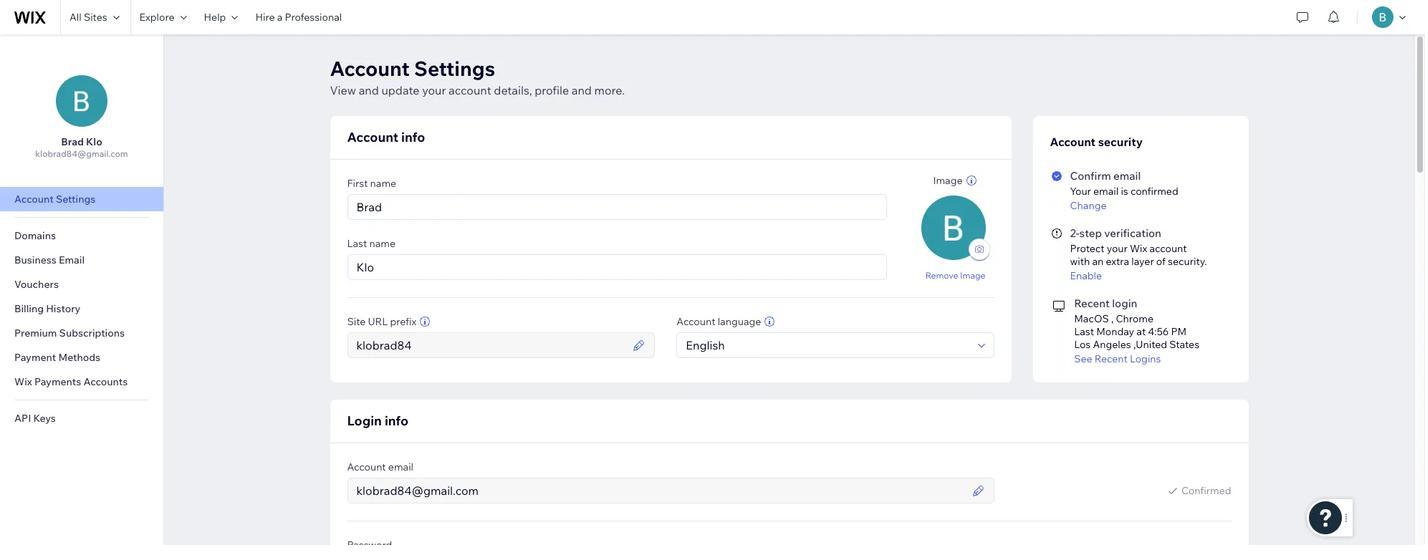 Task type: vqa. For each thing, say whether or not it's contained in the screenshot.
e.g., 3 - 5 business days field at the bottom left of page
no



Task type: describe. For each thing, give the bounding box(es) containing it.
your inside account settings view and update your account details, profile and more.
[[422, 83, 446, 97]]

account for account settings
[[14, 193, 54, 206]]

info for account info
[[401, 129, 425, 145]]

is
[[1121, 185, 1129, 198]]

domains link
[[0, 224, 163, 248]]

hire a professional link
[[247, 0, 351, 34]]

an
[[1093, 255, 1104, 268]]

site
[[347, 315, 366, 328]]

first
[[347, 177, 368, 190]]

info for login info
[[385, 413, 409, 429]]

1 vertical spatial recent
[[1095, 353, 1128, 366]]

profile
[[535, 83, 569, 97]]

login
[[347, 413, 382, 429]]

premium subscriptions link
[[0, 321, 163, 345]]

Choose an account name text field
[[352, 333, 629, 358]]

domains
[[14, 229, 56, 242]]

with
[[1070, 255, 1090, 268]]

business
[[14, 254, 56, 267]]

Enter your last name. text field
[[352, 255, 882, 280]]

account for account language
[[677, 315, 716, 328]]

history
[[46, 302, 81, 315]]

account for account security
[[1050, 135, 1096, 149]]

account for step
[[1150, 242, 1187, 255]]

,united
[[1134, 338, 1168, 351]]

wix inside 2-step verification protect your wix account with an extra layer of security. enable
[[1130, 242, 1148, 255]]

remove
[[926, 270, 959, 281]]

premium
[[14, 327, 57, 340]]

monday
[[1097, 325, 1135, 338]]

1 vertical spatial email
[[1094, 185, 1119, 198]]

all sites
[[70, 11, 107, 24]]

account for account info
[[347, 129, 399, 145]]

vouchers
[[14, 278, 59, 291]]

chrome
[[1116, 312, 1154, 325]]

2-step verification protect your wix account with an extra layer of security. enable
[[1070, 226, 1207, 282]]

settings for account settings view and update your account details, profile and more.
[[414, 56, 495, 81]]

payments
[[34, 376, 81, 388]]

Enter your first name. text field
[[352, 195, 882, 219]]

email
[[59, 254, 85, 267]]

payment
[[14, 351, 56, 364]]

confirm
[[1070, 169, 1111, 183]]

vouchers link
[[0, 272, 163, 297]]

4:56
[[1148, 325, 1169, 338]]

account info
[[347, 129, 425, 145]]

professional
[[285, 11, 342, 24]]

sidebar element
[[0, 34, 164, 545]]

wix inside sidebar element
[[14, 376, 32, 388]]

explore
[[139, 11, 175, 24]]

security.
[[1168, 255, 1207, 268]]

account email
[[347, 461, 414, 474]]

los
[[1075, 338, 1091, 351]]

confirm email your email is confirmed change
[[1070, 169, 1179, 212]]

login info
[[347, 413, 409, 429]]

name for last name
[[369, 237, 396, 250]]

macos
[[1075, 312, 1109, 325]]

update
[[382, 83, 420, 97]]

wix payments accounts link
[[0, 370, 163, 394]]

verification
[[1105, 226, 1162, 240]]

account settings view and update your account details, profile and more.
[[330, 56, 625, 97]]

account security
[[1050, 135, 1143, 149]]

see recent logins button
[[1075, 353, 1232, 366]]

premium subscriptions
[[14, 327, 125, 340]]

all
[[70, 11, 82, 24]]

at
[[1137, 325, 1146, 338]]

brad klo klobrad84@gmail.com
[[35, 135, 128, 159]]

email for account
[[388, 461, 414, 474]]

layer
[[1132, 255, 1154, 268]]

,
[[1112, 312, 1114, 325]]

billing
[[14, 302, 44, 315]]

0 horizontal spatial last
[[347, 237, 367, 250]]



Task type: locate. For each thing, give the bounding box(es) containing it.
image
[[933, 174, 963, 187], [960, 270, 986, 281]]

settings for account settings
[[56, 193, 96, 206]]

api keys
[[14, 412, 56, 425]]

email
[[1114, 169, 1141, 183], [1094, 185, 1119, 198], [388, 461, 414, 474]]

pm
[[1171, 325, 1187, 338]]

account left details,
[[449, 83, 492, 97]]

recent
[[1075, 297, 1110, 310], [1095, 353, 1128, 366]]

keys
[[33, 412, 56, 425]]

email down login info
[[388, 461, 414, 474]]

and right view
[[359, 83, 379, 97]]

url
[[368, 315, 388, 328]]

name right first
[[370, 177, 396, 190]]

account left language on the right bottom of page
[[677, 315, 716, 328]]

states
[[1170, 338, 1200, 351]]

name for first name
[[370, 177, 396, 190]]

email for confirm
[[1114, 169, 1141, 183]]

enable
[[1070, 269, 1102, 282]]

business email
[[14, 254, 85, 267]]

account up domains
[[14, 193, 54, 206]]

last name
[[347, 237, 396, 250]]

your inside 2-step verification protect your wix account with an extra layer of security. enable
[[1107, 242, 1128, 255]]

first name
[[347, 177, 396, 190]]

Email address text field
[[352, 479, 968, 503]]

0 vertical spatial your
[[422, 83, 446, 97]]

a
[[277, 11, 283, 24]]

0 vertical spatial email
[[1114, 169, 1141, 183]]

1 vertical spatial account
[[1150, 242, 1187, 255]]

your right update
[[422, 83, 446, 97]]

and
[[359, 83, 379, 97], [572, 83, 592, 97]]

subscriptions
[[59, 327, 125, 340]]

account up view
[[330, 56, 410, 81]]

view
[[330, 83, 356, 97]]

1 horizontal spatial last
[[1075, 325, 1094, 338]]

account settings
[[14, 193, 96, 206]]

1 vertical spatial info
[[385, 413, 409, 429]]

name down the first name
[[369, 237, 396, 250]]

logins
[[1130, 353, 1161, 366]]

account up 'confirm'
[[1050, 135, 1096, 149]]

billing history
[[14, 302, 81, 315]]

0 vertical spatial image
[[933, 174, 963, 187]]

1 vertical spatial your
[[1107, 242, 1128, 255]]

2-
[[1070, 226, 1080, 240]]

account settings link
[[0, 187, 163, 211]]

account language
[[677, 315, 761, 328]]

account inside account settings view and update your account details, profile and more.
[[330, 56, 410, 81]]

extra
[[1106, 255, 1130, 268]]

0 horizontal spatial and
[[359, 83, 379, 97]]

methods
[[58, 351, 100, 364]]

api keys link
[[0, 406, 163, 431]]

image inside 'remove image' button
[[960, 270, 986, 281]]

0 vertical spatial settings
[[414, 56, 495, 81]]

confirmed
[[1131, 185, 1179, 198]]

1 vertical spatial image
[[960, 270, 986, 281]]

1 horizontal spatial and
[[572, 83, 592, 97]]

billing history link
[[0, 297, 163, 321]]

1 and from the left
[[359, 83, 379, 97]]

login
[[1113, 297, 1138, 310]]

help
[[204, 11, 226, 24]]

remove image
[[926, 270, 986, 281]]

more.
[[595, 83, 625, 97]]

payment methods link
[[0, 345, 163, 370]]

0 horizontal spatial account
[[449, 83, 492, 97]]

settings inside account settings view and update your account details, profile and more.
[[414, 56, 495, 81]]

account down the login
[[347, 461, 386, 474]]

enable button
[[1070, 269, 1230, 282]]

account for account email
[[347, 461, 386, 474]]

0 horizontal spatial wix
[[14, 376, 32, 388]]

klo
[[86, 135, 102, 148]]

your down "verification"
[[1107, 242, 1128, 255]]

1 horizontal spatial account
[[1150, 242, 1187, 255]]

protect
[[1070, 242, 1105, 255]]

0 vertical spatial wix
[[1130, 242, 1148, 255]]

1 vertical spatial wix
[[14, 376, 32, 388]]

1 horizontal spatial settings
[[414, 56, 495, 81]]

1 vertical spatial name
[[369, 237, 396, 250]]

0 vertical spatial info
[[401, 129, 425, 145]]

account up the first name
[[347, 129, 399, 145]]

1 vertical spatial settings
[[56, 193, 96, 206]]

business email link
[[0, 248, 163, 272]]

wix down "verification"
[[1130, 242, 1148, 255]]

account inside sidebar element
[[14, 193, 54, 206]]

prefix
[[390, 315, 417, 328]]

email up is
[[1114, 169, 1141, 183]]

account
[[330, 56, 410, 81], [347, 129, 399, 145], [1050, 135, 1096, 149], [14, 193, 54, 206], [677, 315, 716, 328], [347, 461, 386, 474]]

0 vertical spatial last
[[347, 237, 367, 250]]

last up see at the bottom right of page
[[1075, 325, 1094, 338]]

settings inside sidebar element
[[56, 193, 96, 206]]

0 vertical spatial recent
[[1075, 297, 1110, 310]]

brad
[[61, 135, 84, 148]]

step
[[1080, 226, 1102, 240]]

your
[[1070, 185, 1092, 198]]

change
[[1070, 199, 1107, 212]]

account for account settings view and update your account details, profile and more.
[[330, 56, 410, 81]]

wix payments accounts
[[14, 376, 128, 388]]

details,
[[494, 83, 532, 97]]

your
[[422, 83, 446, 97], [1107, 242, 1128, 255]]

wix down 'payment' on the bottom of page
[[14, 376, 32, 388]]

last
[[347, 237, 367, 250], [1075, 325, 1094, 338]]

see
[[1075, 353, 1093, 366]]

recent up macos
[[1075, 297, 1110, 310]]

of
[[1157, 255, 1166, 268]]

settings up domains link
[[56, 193, 96, 206]]

hire
[[255, 11, 275, 24]]

0 vertical spatial account
[[449, 83, 492, 97]]

remove image button
[[926, 269, 986, 282]]

recent login macos , chrome last monday at 4:56 pm los angeles ,united states see recent logins
[[1075, 297, 1200, 366]]

1 horizontal spatial wix
[[1130, 242, 1148, 255]]

recent down angeles
[[1095, 353, 1128, 366]]

sites
[[84, 11, 107, 24]]

change button
[[1070, 199, 1230, 212]]

info
[[401, 129, 425, 145], [385, 413, 409, 429]]

angeles
[[1093, 338, 1132, 351]]

0 horizontal spatial settings
[[56, 193, 96, 206]]

0 vertical spatial name
[[370, 177, 396, 190]]

account inside account settings view and update your account details, profile and more.
[[449, 83, 492, 97]]

last inside 'recent login macos , chrome last monday at 4:56 pm los angeles ,united states see recent logins'
[[1075, 325, 1094, 338]]

account up enable button
[[1150, 242, 1187, 255]]

0 horizontal spatial your
[[422, 83, 446, 97]]

1 horizontal spatial your
[[1107, 242, 1128, 255]]

account
[[449, 83, 492, 97], [1150, 242, 1187, 255]]

klobrad84@gmail.com
[[35, 148, 128, 159]]

language
[[718, 315, 761, 328]]

1 vertical spatial last
[[1075, 325, 1094, 338]]

info down update
[[401, 129, 425, 145]]

security
[[1099, 135, 1143, 149]]

accounts
[[83, 376, 128, 388]]

account for settings
[[449, 83, 492, 97]]

settings up update
[[414, 56, 495, 81]]

help button
[[195, 0, 247, 34]]

hire a professional
[[255, 11, 342, 24]]

info right the login
[[385, 413, 409, 429]]

and left more.
[[572, 83, 592, 97]]

wix
[[1130, 242, 1148, 255], [14, 376, 32, 388]]

email left is
[[1094, 185, 1119, 198]]

payment methods
[[14, 351, 100, 364]]

account inside 2-step verification protect your wix account with an extra layer of security. enable
[[1150, 242, 1187, 255]]

confirmed
[[1182, 485, 1232, 497]]

None field
[[682, 333, 974, 358]]

2 and from the left
[[572, 83, 592, 97]]

site url prefix
[[347, 315, 417, 328]]

api
[[14, 412, 31, 425]]

2 vertical spatial email
[[388, 461, 414, 474]]

last down first
[[347, 237, 367, 250]]



